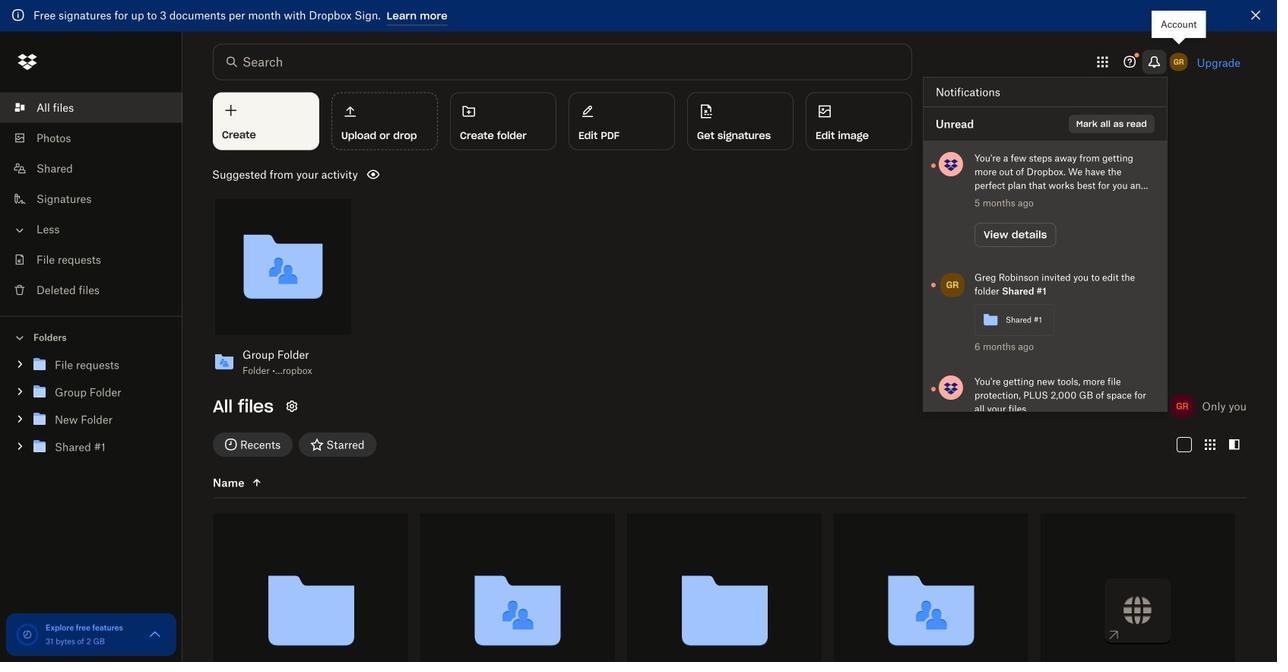Task type: vqa. For each thing, say whether or not it's contained in the screenshot.
Pro Trial Element within the row
no



Task type: describe. For each thing, give the bounding box(es) containing it.
folder, file requests row
[[214, 514, 408, 662]]

dropbox image
[[12, 47, 43, 77]]

file, search.web row
[[1041, 514, 1236, 662]]

shared folder, shared #1 row
[[834, 514, 1029, 662]]

greg robinson (you) image
[[1169, 393, 1197, 420]]

shared folder, group folder row
[[421, 514, 615, 662]]

less image
[[12, 223, 27, 238]]



Task type: locate. For each thing, give the bounding box(es) containing it.
alert
[[0, 0, 1278, 32]]

group
[[0, 348, 183, 472]]

list item
[[0, 92, 183, 123]]

folder, new folder row
[[627, 514, 822, 662]]

list
[[0, 83, 183, 316]]

menu
[[924, 78, 1167, 662]]



